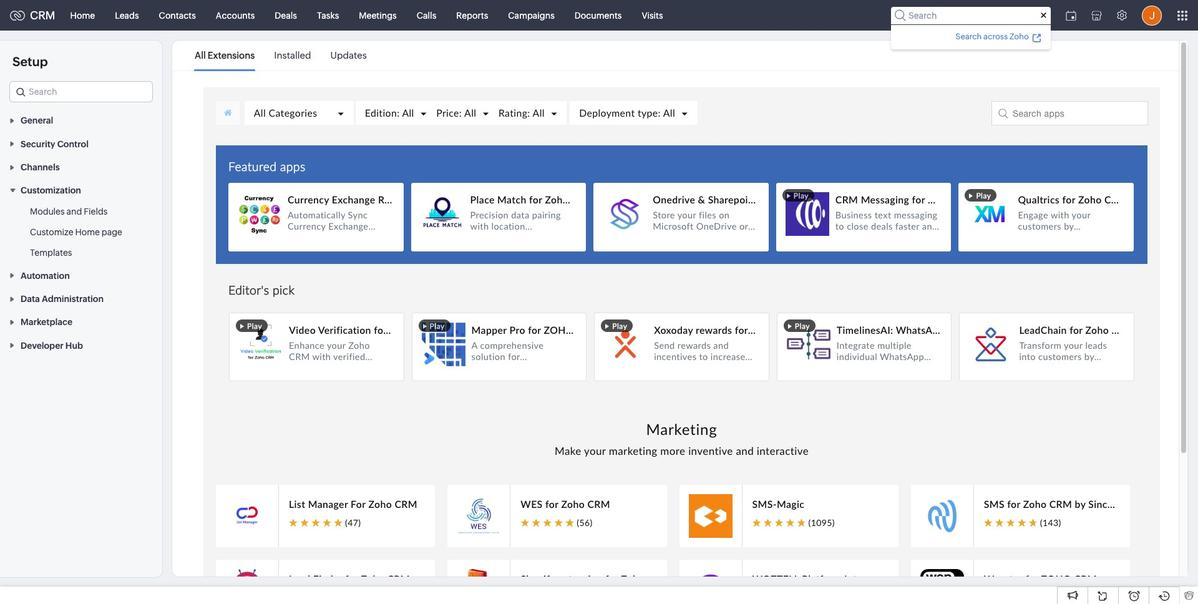 Task type: describe. For each thing, give the bounding box(es) containing it.
modules
[[30, 207, 65, 217]]

extensions
[[208, 50, 255, 61]]

calendar image
[[1067, 10, 1077, 20]]

security
[[21, 139, 55, 149]]

all extensions link
[[195, 41, 255, 70]]

channels
[[21, 162, 60, 172]]

customization region
[[0, 202, 162, 264]]

control
[[57, 139, 89, 149]]

developer hub button
[[0, 334, 162, 357]]

security control
[[21, 139, 89, 149]]

marketplace
[[21, 317, 72, 327]]

developer hub
[[21, 341, 83, 351]]

installed
[[274, 50, 311, 61]]

Search text field
[[10, 82, 152, 102]]

campaigns link
[[498, 0, 565, 30]]

contacts
[[159, 10, 196, 20]]

updates link
[[331, 41, 367, 70]]

fields
[[84, 207, 108, 217]]

create menu image
[[1028, 0, 1059, 30]]

accounts
[[216, 10, 255, 20]]

search across zoho link
[[954, 30, 1044, 43]]

security control button
[[0, 132, 162, 155]]

documents link
[[565, 0, 632, 30]]

modules and fields link
[[30, 206, 108, 218]]

deals
[[275, 10, 297, 20]]

crm
[[30, 9, 55, 22]]

tasks
[[317, 10, 339, 20]]

visits link
[[632, 0, 674, 30]]

0 vertical spatial home
[[70, 10, 95, 20]]

calls link
[[407, 0, 447, 30]]

Search field
[[892, 7, 1052, 24]]

general
[[21, 116, 53, 126]]

logo image
[[10, 10, 25, 20]]

profile element
[[1135, 0, 1170, 30]]

crm link
[[10, 9, 55, 22]]

meetings
[[359, 10, 397, 20]]

marketplace button
[[0, 310, 162, 334]]



Task type: vqa. For each thing, say whether or not it's contained in the screenshot.
Venere
no



Task type: locate. For each thing, give the bounding box(es) containing it.
templates
[[30, 248, 72, 258]]

reports
[[457, 10, 488, 20]]

home down fields
[[75, 228, 100, 238]]

administration
[[42, 294, 104, 304]]

tasks link
[[307, 0, 349, 30]]

home right crm on the left of page
[[70, 10, 95, 20]]

visits
[[642, 10, 664, 20]]

home link
[[60, 0, 105, 30]]

documents
[[575, 10, 622, 20]]

modules and fields
[[30, 207, 108, 217]]

customize home page
[[30, 228, 122, 238]]

all extensions
[[195, 50, 255, 61]]

page
[[102, 228, 122, 238]]

profile image
[[1143, 5, 1163, 25]]

home inside the customization 'region'
[[75, 228, 100, 238]]

search across zoho
[[956, 32, 1030, 41]]

calls
[[417, 10, 437, 20]]

deals link
[[265, 0, 307, 30]]

campaigns
[[508, 10, 555, 20]]

general button
[[0, 109, 162, 132]]

installed link
[[274, 41, 311, 70]]

customization button
[[0, 179, 162, 202]]

home
[[70, 10, 95, 20], [75, 228, 100, 238]]

channels button
[[0, 155, 162, 179]]

templates link
[[30, 247, 72, 259]]

leads link
[[105, 0, 149, 30]]

1 vertical spatial home
[[75, 228, 100, 238]]

zoho
[[1010, 32, 1030, 41]]

data
[[21, 294, 40, 304]]

search
[[956, 32, 983, 41]]

data administration button
[[0, 287, 162, 310]]

updates
[[331, 50, 367, 61]]

None field
[[9, 81, 153, 102]]

data administration
[[21, 294, 104, 304]]

accounts link
[[206, 0, 265, 30]]

and
[[66, 207, 82, 217]]

hub
[[65, 341, 83, 351]]

automation
[[21, 271, 70, 281]]

leads
[[115, 10, 139, 20]]

all
[[195, 50, 206, 61]]

customize
[[30, 228, 73, 238]]

developer
[[21, 341, 64, 351]]

setup
[[12, 54, 48, 69]]

meetings link
[[349, 0, 407, 30]]

reports link
[[447, 0, 498, 30]]

customization
[[21, 186, 81, 196]]

customize home page link
[[30, 226, 122, 239]]

contacts link
[[149, 0, 206, 30]]

automation button
[[0, 264, 162, 287]]

across
[[984, 32, 1009, 41]]



